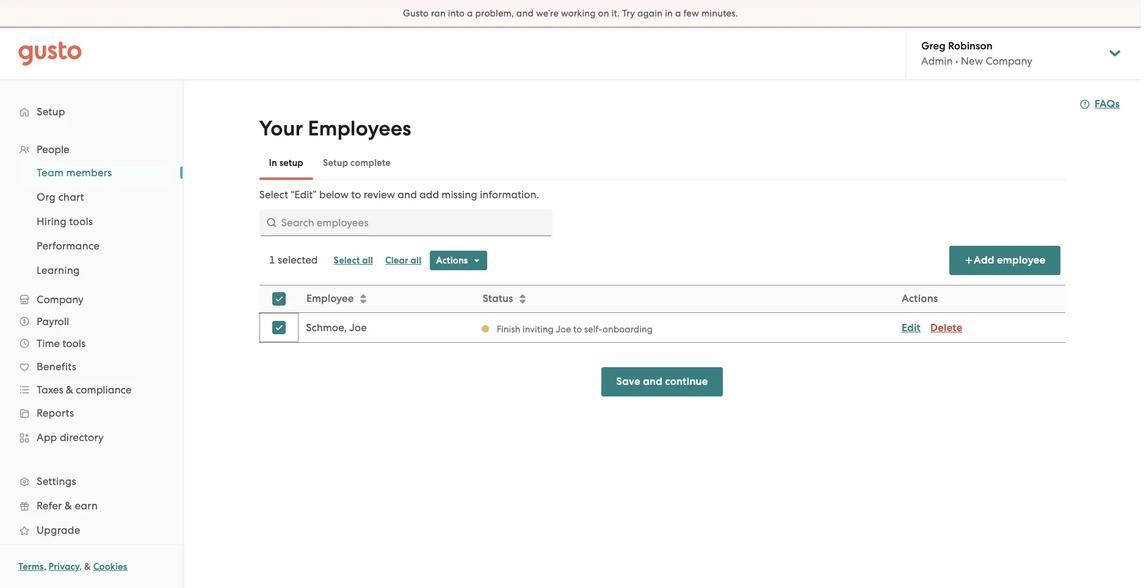 Task type: locate. For each thing, give the bounding box(es) containing it.
learning
[[37, 264, 80, 277]]

again
[[638, 8, 663, 19]]

refer & earn
[[37, 500, 98, 512]]

taxes
[[37, 384, 63, 396]]

new
[[961, 55, 983, 67]]

hiring
[[37, 216, 67, 228]]

time tools
[[37, 338, 86, 350]]

team members
[[37, 167, 112, 179]]

0 horizontal spatial ,
[[44, 562, 46, 573]]

grid
[[259, 285, 1065, 343]]

0 horizontal spatial a
[[467, 8, 473, 19]]

faqs
[[1095, 98, 1120, 111]]

0 vertical spatial and
[[517, 8, 534, 19]]

edit link
[[902, 322, 921, 334]]

Select all rows on this page checkbox
[[265, 286, 292, 313]]

0 horizontal spatial actions
[[436, 255, 468, 266]]

hiring tools link
[[22, 211, 170, 233]]

a right the in
[[675, 8, 681, 19]]

people
[[37, 144, 69, 156]]

tools for time tools
[[62, 338, 86, 350]]

1 horizontal spatial and
[[517, 8, 534, 19]]

Search employees field
[[259, 209, 552, 236]]

0 vertical spatial setup
[[37, 106, 65, 118]]

in setup button
[[259, 148, 313, 178]]

robinson
[[948, 40, 993, 53]]

1 all from the left
[[362, 255, 373, 266]]

ran
[[431, 8, 446, 19]]

upgrade
[[37, 525, 80, 537]]

terms , privacy , & cookies
[[18, 562, 127, 573]]

setup
[[37, 106, 65, 118], [323, 158, 348, 169]]

settings link
[[12, 471, 170, 493]]

actions right "clear all"
[[436, 255, 468, 266]]

actions
[[436, 255, 468, 266], [902, 293, 938, 305]]

select left "edit"
[[259, 189, 288, 201]]

setup inside setup complete button
[[323, 158, 348, 169]]

joe right schmoe,
[[349, 322, 367, 334]]

1 horizontal spatial setup
[[323, 158, 348, 169]]

tools down chart
[[69, 216, 93, 228]]

team
[[37, 167, 64, 179]]

to for review
[[351, 189, 361, 201]]

clear
[[385, 255, 408, 266]]

& inside dropdown button
[[66, 384, 73, 396]]

company right new
[[986, 55, 1033, 67]]

complete
[[351, 158, 391, 169]]

Select row checkbox
[[265, 315, 292, 341]]

taxes & compliance
[[37, 384, 132, 396]]

0 vertical spatial &
[[66, 384, 73, 396]]

select up employee
[[334, 255, 360, 266]]

•
[[956, 55, 959, 67]]

joe right inviting
[[556, 324, 571, 335]]

list
[[0, 139, 183, 567], [0, 161, 183, 283]]

0 vertical spatial company
[[986, 55, 1033, 67]]

problem,
[[475, 8, 514, 19]]

2 all from the left
[[411, 255, 422, 266]]

in setup tab panel
[[259, 187, 1065, 343]]

home image
[[18, 41, 82, 66]]

0 vertical spatial to
[[351, 189, 361, 201]]

a
[[467, 8, 473, 19], [675, 8, 681, 19]]

1 vertical spatial to
[[573, 324, 582, 335]]

"edit"
[[291, 189, 317, 201]]

, left privacy link in the left of the page
[[44, 562, 46, 573]]

2 , from the left
[[80, 562, 82, 573]]

0 horizontal spatial setup
[[37, 106, 65, 118]]

to for self-
[[573, 324, 582, 335]]

actions up edit link
[[902, 293, 938, 305]]

refer & earn link
[[12, 495, 170, 517]]

1 vertical spatial &
[[65, 500, 72, 512]]

tools right time
[[62, 338, 86, 350]]

0 vertical spatial actions
[[436, 255, 468, 266]]

& for compliance
[[66, 384, 73, 396]]

tools inside hiring tools link
[[69, 216, 93, 228]]

& right taxes
[[66, 384, 73, 396]]

all inside select all button
[[362, 255, 373, 266]]

minutes.
[[702, 8, 738, 19]]

0 horizontal spatial all
[[362, 255, 373, 266]]

few
[[684, 8, 699, 19]]

2 horizontal spatial and
[[643, 376, 663, 388]]

add employee
[[974, 254, 1046, 267]]

all right clear
[[411, 255, 422, 266]]

, left cookies
[[80, 562, 82, 573]]

and left we're
[[517, 8, 534, 19]]

1 horizontal spatial to
[[573, 324, 582, 335]]

1 horizontal spatial all
[[411, 255, 422, 266]]

1 vertical spatial setup
[[323, 158, 348, 169]]

select for select all
[[334, 255, 360, 266]]

list containing team members
[[0, 161, 183, 283]]

payroll button
[[12, 311, 170, 333]]

0 horizontal spatial company
[[37, 294, 83, 306]]

to right below
[[351, 189, 361, 201]]

employees
[[308, 116, 411, 141]]

setup up the people
[[37, 106, 65, 118]]

schmoe, joe
[[306, 322, 367, 334]]

and right save
[[643, 376, 663, 388]]

1 horizontal spatial select
[[334, 255, 360, 266]]

employee button
[[299, 286, 474, 312]]

on
[[598, 8, 609, 19]]

1 vertical spatial tools
[[62, 338, 86, 350]]

save
[[616, 376, 641, 388]]

a right the into
[[467, 8, 473, 19]]

0 vertical spatial select
[[259, 189, 288, 201]]

missing
[[442, 189, 478, 201]]

employee
[[997, 254, 1046, 267]]

& left earn
[[65, 500, 72, 512]]

1 vertical spatial company
[[37, 294, 83, 306]]

&
[[66, 384, 73, 396], [65, 500, 72, 512], [84, 562, 91, 573]]

selected
[[278, 254, 318, 266]]

and left add
[[398, 189, 417, 201]]

performance link
[[22, 235, 170, 257]]

tools for hiring tools
[[69, 216, 93, 228]]

2 a from the left
[[675, 8, 681, 19]]

your employees
[[259, 116, 411, 141]]

and inside in setup tab panel
[[398, 189, 417, 201]]

0 horizontal spatial select
[[259, 189, 288, 201]]

setup up below
[[323, 158, 348, 169]]

clear all
[[385, 255, 422, 266]]

joe
[[349, 322, 367, 334], [556, 324, 571, 335]]

select all button
[[328, 251, 379, 271]]

0 vertical spatial tools
[[69, 216, 93, 228]]

0 horizontal spatial and
[[398, 189, 417, 201]]

1 vertical spatial select
[[334, 255, 360, 266]]

all inside clear all button
[[411, 255, 422, 266]]

setup inside setup link
[[37, 106, 65, 118]]

delete button
[[930, 321, 963, 336]]

tools inside time tools dropdown button
[[62, 338, 86, 350]]

1 horizontal spatial a
[[675, 8, 681, 19]]

tools
[[69, 216, 93, 228], [62, 338, 86, 350]]

1 selected status
[[269, 254, 318, 266]]

all left clear
[[362, 255, 373, 266]]

1 horizontal spatial company
[[986, 55, 1033, 67]]

and for problem,
[[517, 8, 534, 19]]

faqs button
[[1080, 97, 1120, 112]]

actions inside grid
[[902, 293, 938, 305]]

org chart
[[37, 191, 84, 203]]

select "edit" below to review and add missing information.
[[259, 189, 539, 201]]

1 vertical spatial and
[[398, 189, 417, 201]]

reports link
[[12, 402, 170, 424]]

to
[[351, 189, 361, 201], [573, 324, 582, 335]]

company inside company dropdown button
[[37, 294, 83, 306]]

2 list from the top
[[0, 161, 183, 283]]

& left cookies
[[84, 562, 91, 573]]

cookies
[[93, 562, 127, 573]]

1 list from the top
[[0, 139, 183, 567]]

2 vertical spatial &
[[84, 562, 91, 573]]

inviting
[[522, 324, 553, 335]]

org
[[37, 191, 56, 203]]

1 vertical spatial actions
[[902, 293, 938, 305]]

,
[[44, 562, 46, 573], [80, 562, 82, 573]]

0 horizontal spatial to
[[351, 189, 361, 201]]

select inside button
[[334, 255, 360, 266]]

1 horizontal spatial actions
[[902, 293, 938, 305]]

to left self-
[[573, 324, 582, 335]]

add
[[974, 254, 995, 267]]

1 horizontal spatial ,
[[80, 562, 82, 573]]

company up payroll
[[37, 294, 83, 306]]

2 vertical spatial and
[[643, 376, 663, 388]]

add employee link
[[950, 246, 1060, 275]]



Task type: vqa. For each thing, say whether or not it's contained in the screenshot.
Team members
yes



Task type: describe. For each thing, give the bounding box(es) containing it.
privacy
[[49, 562, 80, 573]]

greg
[[922, 40, 946, 53]]

select all
[[334, 255, 373, 266]]

setup
[[279, 158, 303, 169]]

all for select all
[[362, 255, 373, 266]]

gusto navigation element
[[0, 80, 183, 587]]

schmoe,
[[306, 322, 347, 334]]

earn
[[75, 500, 98, 512]]

app directory
[[37, 432, 104, 444]]

1
[[269, 254, 275, 266]]

your
[[259, 116, 303, 141]]

setup complete
[[323, 158, 391, 169]]

we're
[[536, 8, 559, 19]]

setup link
[[12, 101, 170, 123]]

app
[[37, 432, 57, 444]]

upgrade link
[[12, 520, 170, 542]]

payroll
[[37, 316, 69, 328]]

gusto ran into a problem, and we're working on it. try again in a few minutes.
[[403, 8, 738, 19]]

team members link
[[22, 162, 170, 184]]

actions inside actions popup button
[[436, 255, 468, 266]]

actions button
[[430, 251, 488, 271]]

setup complete button
[[313, 148, 401, 178]]

it.
[[612, 8, 620, 19]]

performance
[[37, 240, 100, 252]]

terms
[[18, 562, 44, 573]]

below
[[319, 189, 349, 201]]

1 a from the left
[[467, 8, 473, 19]]

refer
[[37, 500, 62, 512]]

company inside greg robinson admin • new company
[[986, 55, 1033, 67]]

1 horizontal spatial joe
[[556, 324, 571, 335]]

setup for setup
[[37, 106, 65, 118]]

in
[[269, 158, 277, 169]]

all for clear all
[[411, 255, 422, 266]]

list containing people
[[0, 139, 183, 567]]

employees tab list
[[259, 146, 1065, 180]]

terms link
[[18, 562, 44, 573]]

directory
[[60, 432, 104, 444]]

0 horizontal spatial joe
[[349, 322, 367, 334]]

compliance
[[76, 384, 132, 396]]

company button
[[12, 289, 170, 311]]

delete
[[930, 322, 963, 334]]

chart
[[58, 191, 84, 203]]

taxes & compliance button
[[12, 379, 170, 401]]

select for select "edit" below to review and add missing information.
[[259, 189, 288, 201]]

1 selected
[[269, 254, 318, 266]]

1 , from the left
[[44, 562, 46, 573]]

admin
[[922, 55, 953, 67]]

clear all button
[[379, 251, 428, 271]]

in
[[665, 8, 673, 19]]

working
[[561, 8, 596, 19]]

grid containing employee
[[259, 285, 1065, 343]]

review
[[364, 189, 395, 201]]

reports
[[37, 407, 74, 420]]

greg robinson admin • new company
[[922, 40, 1033, 67]]

self-
[[584, 324, 603, 335]]

add employee button
[[950, 246, 1060, 275]]

information.
[[480, 189, 539, 201]]

setup for setup complete
[[323, 158, 348, 169]]

hiring tools
[[37, 216, 93, 228]]

save and continue
[[616, 376, 708, 388]]

benefits link
[[12, 356, 170, 378]]

privacy link
[[49, 562, 80, 573]]

people button
[[12, 139, 170, 161]]

save and continue button
[[602, 368, 723, 397]]

and inside button
[[643, 376, 663, 388]]

finish
[[496, 324, 520, 335]]

status
[[482, 293, 513, 305]]

employee
[[306, 293, 353, 305]]

& for earn
[[65, 500, 72, 512]]

into
[[448, 8, 465, 19]]

in setup
[[269, 158, 303, 169]]

benefits
[[37, 361, 76, 373]]

onboarding
[[603, 324, 652, 335]]

continue
[[665, 376, 708, 388]]

finish inviting joe to self-onboarding
[[496, 324, 652, 335]]

edit
[[902, 322, 921, 334]]

status button
[[475, 286, 894, 312]]

and for review
[[398, 189, 417, 201]]

add
[[420, 189, 439, 201]]

try
[[622, 8, 635, 19]]

time
[[37, 338, 60, 350]]

gusto
[[403, 8, 429, 19]]

org chart link
[[22, 186, 170, 208]]



